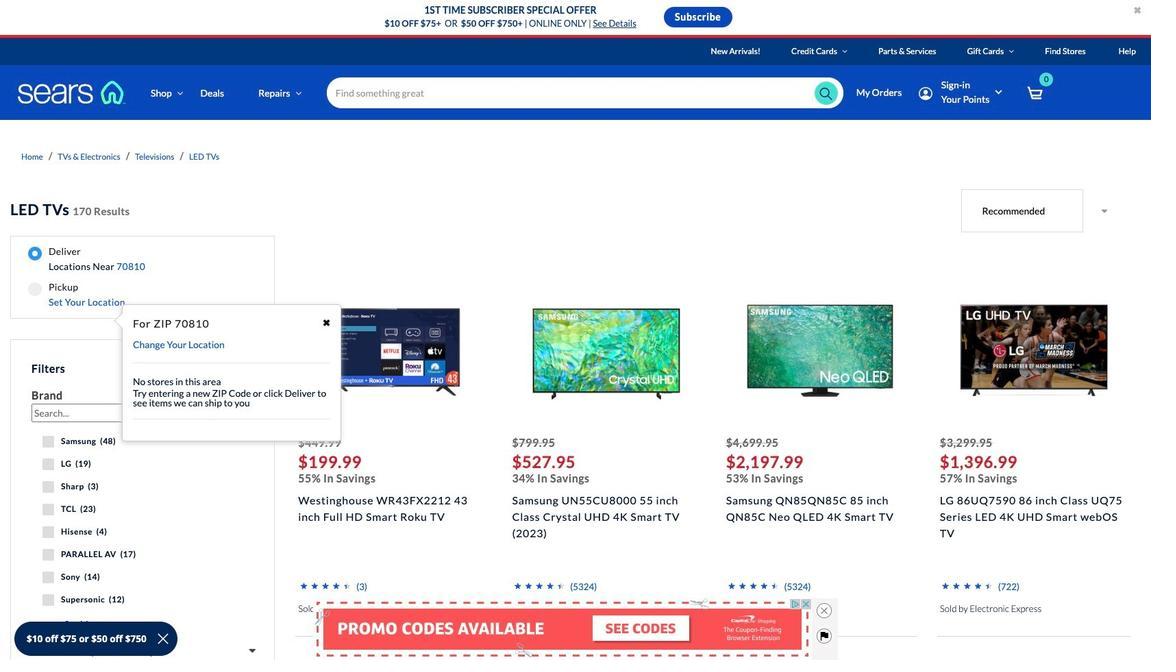 Task type: describe. For each thing, give the bounding box(es) containing it.
lg 86uq7590 86 inch class uq75 series led 4k uhd smart webos tv image
[[960, 276, 1109, 426]]

0 horizontal spatial angle down image
[[296, 88, 302, 98]]

home image
[[17, 80, 127, 105]]

westinghouse wr43fx2212 43 inch full hd smart roku tv image
[[318, 276, 467, 426]]

settings image
[[920, 87, 933, 100]]

view cart image
[[1028, 86, 1044, 101]]

0 vertical spatial angle down image
[[843, 47, 848, 56]]

samsung un55cu8000 55 inch class crystal uhd 4k smart tv (2023) image
[[532, 276, 681, 426]]

advertisement element
[[313, 599, 813, 660]]



Task type: locate. For each thing, give the bounding box(es) containing it.
None checkbox
[[43, 436, 54, 448], [43, 481, 54, 493], [43, 572, 54, 584], [43, 594, 54, 606], [43, 436, 54, 448], [43, 481, 54, 493], [43, 572, 54, 584], [43, 594, 54, 606]]

1 vertical spatial angle down image
[[296, 88, 302, 98]]

main content
[[0, 120, 1152, 660]]

0 vertical spatial angle down image
[[1010, 47, 1015, 56]]

Search text field
[[327, 78, 844, 108]]

samsung qn85qn85c 85 inch qn85c neo qled 4k smart tv image
[[746, 276, 895, 426]]

angle down image
[[843, 47, 848, 56], [296, 88, 302, 98]]

1 vertical spatial angle down image
[[177, 88, 183, 98]]

angle down image
[[1010, 47, 1015, 56], [177, 88, 183, 98]]

1 horizontal spatial angle down image
[[1010, 47, 1015, 56]]

0 horizontal spatial angle down image
[[177, 88, 183, 98]]

banner
[[0, 38, 1152, 140]]

Search... text field
[[32, 404, 176, 422]]

1 horizontal spatial angle down image
[[843, 47, 848, 56]]

None checkbox
[[43, 459, 54, 470], [43, 504, 54, 516], [43, 527, 54, 538], [43, 549, 54, 561], [43, 459, 54, 470], [43, 504, 54, 516], [43, 527, 54, 538], [43, 549, 54, 561]]



